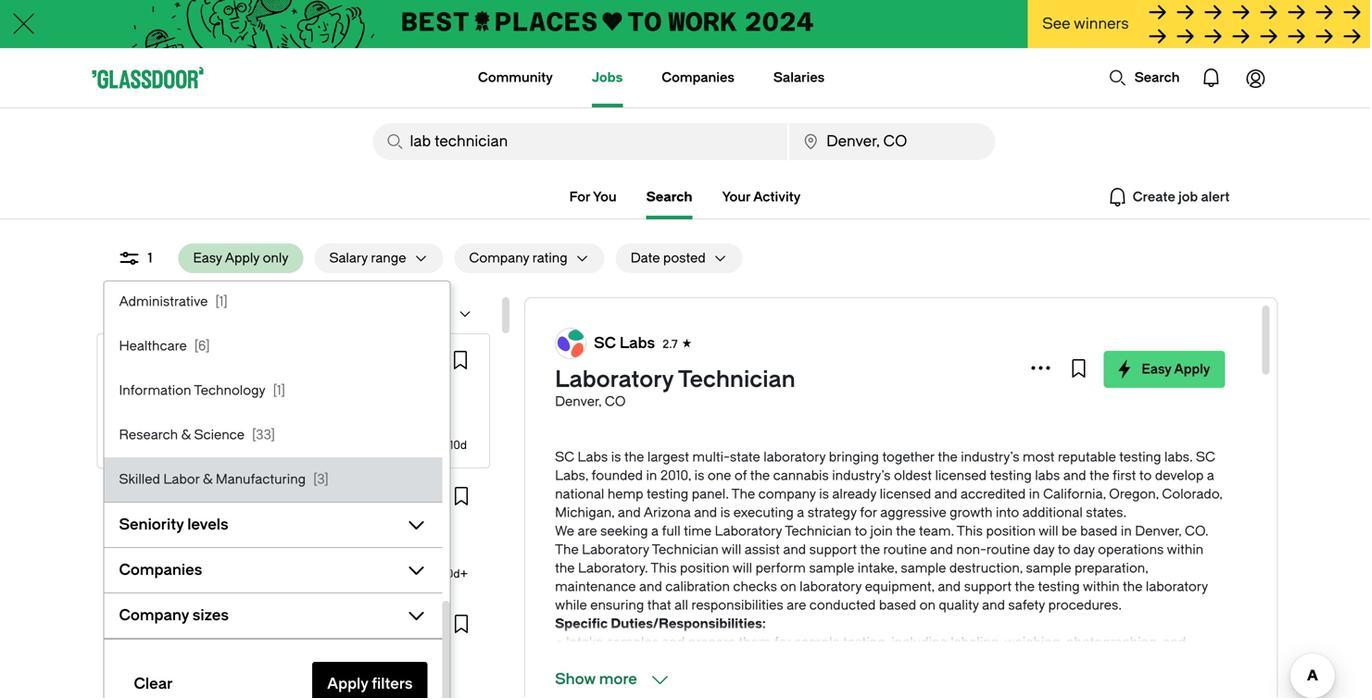 Task type: locate. For each thing, give the bounding box(es) containing it.
sc inside "jobs list" element
[[142, 354, 159, 367]]

support down strategy
[[809, 542, 857, 558]]

on
[[780, 579, 796, 595], [920, 598, 936, 613]]

position up calibration at the bottom of page
[[680, 561, 730, 576]]

and
[[1063, 468, 1086, 484], [164, 486, 184, 499], [934, 487, 957, 502], [618, 505, 641, 521], [694, 505, 717, 521], [783, 542, 806, 558], [930, 542, 953, 558], [639, 579, 662, 595], [938, 579, 961, 595], [982, 598, 1005, 613], [662, 635, 685, 650], [1163, 635, 1186, 650]]

co
[[316, 306, 337, 321], [605, 394, 626, 409], [176, 531, 194, 544]]

is up founded
[[611, 450, 621, 465]]

1 horizontal spatial within
[[1167, 542, 1204, 558]]

1 vertical spatial company
[[119, 607, 189, 624]]

0 horizontal spatial sc labs logo image
[[113, 350, 134, 371]]

0 horizontal spatial [1]
[[215, 294, 228, 309]]

develop
[[1155, 468, 1204, 484]]

laboratory technician denver, co
[[555, 367, 796, 409]]

more
[[599, 671, 637, 688]]

apply down $20.00
[[150, 440, 175, 451]]

prepare
[[688, 635, 735, 650]]

manufacturing
[[216, 472, 306, 487]]

2 horizontal spatial co
[[605, 394, 626, 409]]

labs left [6]
[[162, 354, 188, 367]]

1 horizontal spatial none field
[[789, 123, 995, 160]]

company left rating
[[469, 251, 529, 266]]

1 horizontal spatial [1]
[[273, 383, 285, 398]]

laboratory up conducted
[[800, 579, 862, 595]]

accredited
[[961, 487, 1026, 502]]

job functions list box
[[104, 235, 442, 502]]

are
[[578, 524, 597, 539], [787, 598, 806, 613]]

2 vertical spatial labs
[[578, 450, 608, 465]]

[1] up (employer
[[273, 383, 285, 398]]

and left safety
[[982, 598, 1005, 613]]

1 horizontal spatial to
[[1058, 542, 1070, 558]]

0 vertical spatial technician
[[678, 367, 796, 393]]

2.7 up laboratory technician denver, co
[[663, 338, 678, 351]]

sc labs logo image
[[556, 329, 586, 359], [113, 350, 134, 371]]

0 vertical spatial position
[[986, 524, 1036, 539]]

routine
[[883, 542, 927, 558], [987, 542, 1030, 558]]

1 vertical spatial will
[[722, 542, 741, 558]]

denver, right jobs
[[266, 306, 313, 321]]

1 vertical spatial [1]
[[273, 383, 285, 398]]

2 horizontal spatial denver,
[[1135, 524, 1182, 539]]

this up the that
[[651, 561, 677, 576]]

2.7
[[663, 338, 678, 351], [195, 354, 210, 367]]

day
[[1033, 542, 1055, 558], [1074, 542, 1095, 558]]

easy apply down the broomfield, co
[[126, 569, 174, 579]]

research
[[119, 428, 178, 443]]

0 vertical spatial based
[[1080, 524, 1118, 539]]

0 horizontal spatial within
[[1083, 579, 1120, 595]]

assist
[[745, 542, 780, 558]]

sc right labs.
[[1196, 450, 1215, 465]]

sc labs 2.7
[[142, 354, 210, 367]]

are down perform
[[787, 598, 806, 613]]

company inside popup button
[[119, 607, 189, 624]]

1 vertical spatial for
[[774, 635, 791, 650]]

national
[[555, 487, 604, 502]]

search inside search button
[[1135, 70, 1180, 85]]

this
[[957, 524, 983, 539], [651, 561, 677, 576]]

1 horizontal spatial are
[[787, 598, 806, 613]]

laboratory down co.
[[1146, 579, 1208, 595]]

founded
[[592, 468, 643, 484]]

posted
[[663, 251, 706, 266]]

laboratory left inc.
[[152, 614, 210, 627]]

intake,
[[858, 561, 898, 576]]

labs inside "jobs list" element
[[162, 354, 188, 367]]

0 vertical spatial -
[[148, 421, 153, 434]]

the down we
[[555, 542, 579, 558]]

1 day from the left
[[1033, 542, 1055, 558]]

1 horizontal spatial the
[[732, 487, 755, 502]]

company sizes button
[[104, 601, 398, 631]]

sc up laboratory technician denver, co
[[594, 335, 616, 352]]

1 vertical spatial position
[[680, 561, 730, 576]]

conducted
[[810, 598, 876, 613]]

1 vertical spatial based
[[879, 598, 916, 613]]

multi-
[[692, 450, 730, 465]]

of
[[735, 468, 747, 484]]

labs up labs,
[[578, 450, 608, 465]]

1 horizontal spatial company
[[469, 251, 529, 266]]

2010,
[[660, 468, 691, 484]]

0 horizontal spatial 2.7
[[195, 354, 210, 367]]

search up date posted
[[646, 189, 692, 205]]

1 horizontal spatial 2.7
[[663, 338, 678, 351]]

1 horizontal spatial search
[[1135, 70, 1180, 85]]

a up colorado,
[[1207, 468, 1214, 484]]

sample down conducted
[[795, 635, 840, 650]]

1 horizontal spatial denver,
[[555, 394, 602, 409]]

labs
[[620, 335, 655, 352], [162, 354, 188, 367], [578, 450, 608, 465]]

procedures.
[[1048, 598, 1122, 613]]

administrative [1]
[[119, 294, 228, 309]]

0 vertical spatial samples
[[607, 635, 659, 650]]

only
[[263, 251, 289, 266]]

0 vertical spatial on
[[780, 579, 796, 595]]

licensed up accredited
[[935, 468, 987, 484]]

0 horizontal spatial none field
[[373, 123, 788, 160]]

labs up laboratory technician denver, co
[[620, 335, 655, 352]]

sample
[[809, 561, 854, 576], [901, 561, 946, 576], [1026, 561, 1071, 576], [795, 635, 840, 650]]

search link
[[646, 186, 692, 208]]

within
[[1167, 542, 1204, 558], [1083, 579, 1120, 595]]

licensed down oldest
[[880, 487, 931, 502]]

0 horizontal spatial search
[[646, 189, 692, 205]]

and right photographing,
[[1163, 635, 1186, 650]]

laboratory down sc labs
[[555, 367, 674, 393]]

sc labs logo image up the information
[[113, 350, 134, 371]]

information
[[119, 383, 191, 398]]

1 vertical spatial 2.7
[[195, 354, 210, 367]]

0 vertical spatial for
[[860, 505, 877, 521]]

to
[[1139, 468, 1152, 484], [855, 524, 867, 539], [1058, 542, 1070, 558]]

2 routine from the left
[[987, 542, 1030, 558]]

sc up the information
[[142, 354, 159, 367]]

full
[[662, 524, 681, 539]]

& right labor
[[203, 472, 213, 487]]

0 vertical spatial labs
[[620, 335, 655, 352]]

denver, inside sc labs is the largest multi-state laboratory bringing together the industry's most reputable testing labs. sc labs, founded in 2010, is one of the cannabis industry's oldest licensed testing labs and the first to develop a national hemp testing panel. the company is already licensed and accredited in california, oregon, colorado, michigan, and arizona and is executing a strategy for aggressive growth into additional states. we are seeking a full time laboratory technician to join the team. this position will be based in denver, co. the laboratory technician will assist and support the routine and non-routine day to day operations within the laboratory. this position will perform sample intake, sample destruction, sample preparation, maintenance and calibration checks on laboratory equipment, and support the testing within the laboratory while ensuring that all responsibilities are conducted based on quality and safety procedures. specific duties/responsibilities: ● intake samples and prepare them for sample testing, including labeling, weighing, photographing, and organizing samples
[[1135, 524, 1182, 539]]

0 horizontal spatial licensed
[[880, 487, 931, 502]]

laboratory inside laboratory technician denver, co
[[555, 367, 674, 393]]

based down states.
[[1080, 524, 1118, 539]]

0 vertical spatial industry's
[[961, 450, 1020, 465]]

specific
[[555, 617, 608, 632]]

that
[[647, 598, 671, 613]]

2 vertical spatial denver,
[[1135, 524, 1182, 539]]

routine down join at the bottom
[[883, 542, 927, 558]]

lottie animation container image
[[1189, 56, 1234, 100], [1234, 56, 1278, 100], [1234, 56, 1278, 100], [1109, 69, 1127, 87]]

labs inside sc labs is the largest multi-state laboratory bringing together the industry's most reputable testing labs. sc labs, founded in 2010, is one of the cannabis industry's oldest licensed testing labs and the first to develop a national hemp testing panel. the company is already licensed and accredited in california, oregon, colorado, michigan, and arizona and is executing a strategy for aggressive growth into additional states. we are seeking a full time laboratory technician to join the team. this position will be based in denver, co. the laboratory technician will assist and support the routine and non-routine day to day operations within the laboratory. this position will perform sample intake, sample destruction, sample preparation, maintenance and calibration checks on laboratory equipment, and support the testing within the laboratory while ensuring that all responsibilities are conducted based on quality and safety procedures. specific duties/responsibilities: ● intake samples and prepare them for sample testing, including labeling, weighing, photographing, and organizing samples
[[578, 450, 608, 465]]

bringing
[[829, 450, 879, 465]]

easy down broomfield,
[[126, 569, 147, 579]]

1 vertical spatial companies
[[119, 562, 202, 579]]

preparation,
[[1075, 561, 1148, 576]]

on down perform
[[780, 579, 796, 595]]

0 vertical spatial licensed
[[935, 468, 987, 484]]

0 vertical spatial 2.7
[[663, 338, 678, 351]]

seeking
[[600, 524, 648, 539]]

0 horizontal spatial industry's
[[832, 468, 891, 484]]

1 vertical spatial search
[[646, 189, 692, 205]]

[1] down the easy apply only button
[[215, 294, 228, 309]]

into
[[996, 505, 1019, 521]]

denver, up labs,
[[555, 394, 602, 409]]

based
[[1080, 524, 1118, 539], [879, 598, 916, 613]]

search
[[1135, 70, 1180, 85], [646, 189, 692, 205]]

position down into
[[986, 524, 1036, 539]]

0 vertical spatial within
[[1167, 542, 1204, 558]]

this down growth
[[957, 524, 983, 539]]

to left join at the bottom
[[855, 524, 867, 539]]

1 vertical spatial support
[[964, 579, 1012, 595]]

seniority levels button
[[104, 510, 398, 540]]

a down company
[[797, 505, 804, 521]]

0 vertical spatial search
[[1135, 70, 1180, 85]]

2 horizontal spatial a
[[1207, 468, 1214, 484]]

ensuring
[[590, 598, 644, 613]]

testing up "first"
[[1119, 450, 1161, 465]]

a left 'full'
[[651, 524, 659, 539]]

0 vertical spatial companies
[[662, 70, 735, 85]]

1 none field from the left
[[373, 123, 788, 160]]

laboratory up 'laboratory.'
[[582, 542, 649, 558]]

for right 'them'
[[774, 635, 791, 650]]

1 vertical spatial denver,
[[555, 394, 602, 409]]

the down preparation,
[[1123, 579, 1143, 595]]

laboratory
[[764, 450, 826, 465], [800, 579, 862, 595], [1146, 579, 1208, 595]]

routine up destruction,
[[987, 542, 1030, 558]]

1 horizontal spatial companies
[[662, 70, 735, 85]]

- right $19.00
[[148, 421, 153, 434]]

apply down the broomfield, co
[[149, 569, 174, 579]]

1 vertical spatial within
[[1083, 579, 1120, 595]]

1 vertical spatial a
[[797, 505, 804, 521]]

companies right jobs
[[662, 70, 735, 85]]

easy apply up labs.
[[1142, 362, 1210, 377]]

0 vertical spatial [1]
[[215, 294, 228, 309]]

will
[[1039, 524, 1059, 539], [722, 542, 741, 558], [733, 561, 752, 576]]

easy
[[193, 251, 222, 266], [1142, 362, 1172, 377], [127, 440, 148, 451], [126, 569, 147, 579]]

None field
[[373, 123, 788, 160], [789, 123, 995, 160]]

sc labs logo image inside "jobs list" element
[[113, 350, 134, 371]]

salaries
[[773, 70, 825, 85]]

1 horizontal spatial on
[[920, 598, 936, 613]]

in
[[252, 306, 263, 321], [646, 468, 657, 484], [1029, 487, 1040, 502], [1121, 524, 1132, 539]]

for you link
[[569, 186, 617, 208]]

0 horizontal spatial position
[[680, 561, 730, 576]]

2 vertical spatial co
[[176, 531, 194, 544]]

company inside dropdown button
[[469, 251, 529, 266]]

0 horizontal spatial companies
[[119, 562, 202, 579]]

1 vertical spatial -
[[141, 677, 146, 690]]

within down co.
[[1167, 542, 1204, 558]]

0 horizontal spatial a
[[651, 524, 659, 539]]

0 vertical spatial company
[[469, 251, 529, 266]]

1 vertical spatial &
[[203, 472, 213, 487]]

$45k
[[112, 677, 138, 690]]

and up quality
[[938, 579, 961, 595]]

0 horizontal spatial to
[[855, 524, 867, 539]]

1 horizontal spatial support
[[964, 579, 1012, 595]]

technician down the time
[[652, 542, 719, 558]]

community
[[478, 70, 553, 85]]

0 horizontal spatial based
[[879, 598, 916, 613]]

technician
[[155, 306, 220, 321]]

est.)
[[301, 421, 323, 434]]

perform
[[756, 561, 806, 576]]

0 horizontal spatial co
[[176, 531, 194, 544]]

co inside laboratory technician denver, co
[[605, 394, 626, 409]]

0 horizontal spatial the
[[555, 542, 579, 558]]

arizona
[[644, 505, 691, 521]]

healthcare
[[119, 339, 187, 354]]

within down preparation,
[[1083, 579, 1120, 595]]

for up join at the bottom
[[860, 505, 877, 521]]

& left per
[[181, 428, 191, 443]]

lottie animation container image inside search button
[[1109, 69, 1127, 87]]

0 horizontal spatial are
[[578, 524, 597, 539]]

will down additional
[[1039, 524, 1059, 539]]

labeling,
[[951, 635, 1002, 650]]

co inside "jobs list" element
[[176, 531, 194, 544]]

companies inside dropdown button
[[119, 562, 202, 579]]

the down reputable
[[1090, 468, 1109, 484]]

0 vertical spatial easy apply
[[1142, 362, 1210, 377]]

2 horizontal spatial labs
[[620, 335, 655, 352]]

easy apply button
[[1104, 351, 1225, 388]]

lottie animation container image
[[404, 48, 479, 106], [404, 48, 479, 106], [1189, 56, 1234, 100], [1109, 69, 1127, 87]]

-
[[148, 421, 153, 434], [141, 677, 146, 690]]

1 routine from the left
[[883, 542, 927, 558]]

industry's up accredited
[[961, 450, 1020, 465]]

companies down the broomfield, co
[[119, 562, 202, 579]]

1 horizontal spatial industry's
[[961, 450, 1020, 465]]

0 vertical spatial are
[[578, 524, 597, 539]]

in right jobs
[[252, 306, 263, 321]]

hour
[[215, 421, 242, 434]]

co down salary at left
[[316, 306, 337, 321]]

co down sc labs
[[605, 394, 626, 409]]

technician down strategy
[[785, 524, 852, 539]]

skilled labor & manufacturing [3]
[[119, 472, 329, 487]]

and inside "jobs list" element
[[164, 486, 184, 499]]

technician inside laboratory technician denver, co
[[678, 367, 796, 393]]

2 horizontal spatial to
[[1139, 468, 1152, 484]]

research & science [33]
[[119, 428, 275, 443]]

calibration
[[665, 579, 730, 595]]

based down the equipment,
[[879, 598, 916, 613]]

1 horizontal spatial sc labs logo image
[[556, 329, 586, 359]]

support down destruction,
[[964, 579, 1012, 595]]

2 day from the left
[[1074, 542, 1095, 558]]

0 vertical spatial will
[[1039, 524, 1059, 539]]

to right "first"
[[1139, 468, 1152, 484]]

0 vertical spatial denver,
[[266, 306, 313, 321]]

industry's
[[961, 450, 1020, 465], [832, 468, 891, 484]]

information technology [1]
[[119, 383, 285, 398]]

sc for sc labs 2.7
[[142, 354, 159, 367]]

sc labs logo image left sc labs
[[556, 329, 586, 359]]

in down labs
[[1029, 487, 1040, 502]]

0 horizontal spatial company
[[119, 607, 189, 624]]

and up perform
[[783, 542, 806, 558]]

1 horizontal spatial this
[[957, 524, 983, 539]]

company for company rating
[[469, 251, 529, 266]]

0 vertical spatial support
[[809, 542, 857, 558]]

testing,
[[843, 635, 888, 650]]

in up operations
[[1121, 524, 1132, 539]]

executing
[[734, 505, 794, 521]]

technician up state on the right
[[678, 367, 796, 393]]

co right broomfield,
[[176, 531, 194, 544]]

day down be
[[1074, 542, 1095, 558]]

0 vertical spatial this
[[957, 524, 983, 539]]

the down aggressive at bottom right
[[896, 524, 916, 539]]

bhd test and measurement
[[112, 486, 261, 499]]

easy apply
[[1142, 362, 1210, 377], [127, 440, 175, 451], [126, 569, 174, 579]]

lab
[[129, 306, 152, 321]]

2 none field from the left
[[789, 123, 995, 160]]

0 vertical spatial a
[[1207, 468, 1214, 484]]

a
[[1207, 468, 1214, 484], [797, 505, 804, 521], [651, 524, 659, 539]]

1 vertical spatial on
[[920, 598, 936, 613]]

0 vertical spatial co
[[316, 306, 337, 321]]

1 horizontal spatial &
[[203, 472, 213, 487]]

denver, up operations
[[1135, 524, 1182, 539]]

$20.00
[[156, 421, 192, 434]]

2.7 up 'information technology [1]'
[[195, 354, 210, 367]]

position
[[986, 524, 1036, 539], [680, 561, 730, 576]]

37 lab technician jobs in denver, co
[[111, 306, 337, 321]]

1 vertical spatial are
[[787, 598, 806, 613]]

companies button
[[104, 556, 398, 586]]

easy up administrative [1]
[[193, 251, 222, 266]]

0 horizontal spatial &
[[181, 428, 191, 443]]

salaries link
[[773, 48, 825, 107]]

1 horizontal spatial routine
[[987, 542, 1030, 558]]

together
[[882, 450, 935, 465]]

are down michigan,
[[578, 524, 597, 539]]



Task type: vqa. For each thing, say whether or not it's contained in the screenshot.
topmost based
yes



Task type: describe. For each thing, give the bounding box(es) containing it.
companies for companies dropdown button
[[119, 562, 202, 579]]

aggressive
[[880, 505, 947, 521]]

panel.
[[692, 487, 729, 502]]

and up growth
[[934, 487, 957, 502]]

measurement
[[187, 486, 261, 499]]

laboratory inside "jobs list" element
[[152, 614, 210, 627]]

easy down $19.00
[[127, 440, 148, 451]]

inc.
[[213, 614, 232, 627]]

easy up labs.
[[1142, 362, 1172, 377]]

range
[[371, 251, 406, 266]]

and down hemp
[[618, 505, 641, 521]]

easy apply only button
[[178, 244, 303, 273]]

1 vertical spatial easy apply
[[127, 440, 175, 451]]

2 vertical spatial a
[[651, 524, 659, 539]]

company rating button
[[454, 244, 568, 273]]

jobs
[[223, 306, 249, 321]]

2 vertical spatial to
[[1058, 542, 1070, 558]]

jobs link
[[592, 48, 623, 107]]

salary range
[[329, 251, 406, 266]]

first
[[1113, 468, 1136, 484]]

sc for sc labs
[[594, 335, 616, 352]]

$19.00
[[113, 421, 145, 434]]

is up strategy
[[819, 487, 829, 502]]

see winners link
[[1028, 0, 1370, 50]]

team.
[[919, 524, 954, 539]]

labs for sc labs is the largest multi-state laboratory bringing together the industry's most reputable testing labs. sc labs, founded in 2010, is one of the cannabis industry's oldest licensed testing labs and the first to develop a national hemp testing panel. the company is already licensed and accredited in california, oregon, colorado, michigan, and arizona and is executing a strategy for aggressive growth into additional states. we are seeking a full time laboratory technician to join the team. this position will be based in denver, co. the laboratory technician will assist and support the routine and non-routine day to day operations within the laboratory. this position will perform sample intake, sample destruction, sample preparation, maintenance and calibration checks on laboratory equipment, and support the testing within the laboratory while ensuring that all responsibilities are conducted based on quality and safety procedures. specific duties/responsibilities: ● intake samples and prepare them for sample testing, including labeling, weighing, photographing, and organizing samples
[[578, 450, 608, 465]]

company for company sizes
[[119, 607, 189, 624]]

sizes
[[192, 607, 229, 624]]

you
[[593, 189, 617, 205]]

and down duties/responsibilities:
[[662, 635, 685, 650]]

$65k
[[149, 677, 176, 690]]

broomfield,
[[112, 531, 174, 544]]

$19.00 - $20.00 per hour (employer est.)
[[113, 421, 323, 434]]

jobs list element
[[96, 333, 491, 699]]

testing up "arizona"
[[647, 487, 689, 502]]

strategy
[[808, 505, 857, 521]]

the right together
[[938, 450, 958, 465]]

the up intake,
[[860, 542, 880, 558]]

photographing,
[[1066, 635, 1160, 650]]

one
[[708, 468, 731, 484]]

additional
[[1023, 505, 1083, 521]]

skilled
[[119, 472, 160, 487]]

lottie animation container image inside search button
[[1109, 69, 1127, 87]]

0 vertical spatial the
[[732, 487, 755, 502]]

0 vertical spatial &
[[181, 428, 191, 443]]

co.
[[1185, 524, 1208, 539]]

the up maintenance
[[555, 561, 575, 576]]

while
[[555, 598, 587, 613]]

duties/responsibilities:
[[611, 617, 766, 632]]

see
[[1042, 15, 1071, 32]]

per
[[195, 421, 212, 434]]

0 horizontal spatial for
[[774, 635, 791, 650]]

sc for sc labs is the largest multi-state laboratory bringing together the industry's most reputable testing labs. sc labs, founded in 2010, is one of the cannabis industry's oldest licensed testing labs and the first to develop a national hemp testing panel. the company is already licensed and accredited in california, oregon, colorado, michigan, and arizona and is executing a strategy for aggressive growth into additional states. we are seeking a full time laboratory technician to join the team. this position will be based in denver, co. the laboratory technician will assist and support the routine and non-routine day to day operations within the laboratory. this position will perform sample intake, sample destruction, sample preparation, maintenance and calibration checks on laboratory equipment, and support the testing within the laboratory while ensuring that all responsibilities are conducted based on quality and safety procedures. specific duties/responsibilities: ● intake samples and prepare them for sample testing, including labeling, weighing, photographing, and organizing samples
[[555, 450, 574, 465]]

laboratory up cannabis
[[764, 450, 826, 465]]

is left one
[[695, 468, 704, 484]]

2 vertical spatial easy apply
[[126, 569, 174, 579]]

1
[[148, 251, 152, 266]]

including
[[891, 635, 948, 650]]

denver, inside laboratory technician denver, co
[[555, 394, 602, 409]]

and down panel.
[[694, 505, 717, 521]]

1 button
[[103, 244, 167, 273]]

largest
[[647, 450, 689, 465]]

rating
[[533, 251, 568, 266]]

testing up accredited
[[990, 468, 1032, 484]]

cannabis
[[773, 468, 829, 484]]

none field search location
[[789, 123, 995, 160]]

states.
[[1086, 505, 1127, 521]]

the up safety
[[1015, 579, 1035, 595]]

2 vertical spatial technician
[[652, 542, 719, 558]]

1 vertical spatial industry's
[[832, 468, 891, 484]]

salary range button
[[314, 244, 406, 273]]

michigan,
[[555, 505, 615, 521]]

1 vertical spatial to
[[855, 524, 867, 539]]

winners
[[1074, 15, 1129, 32]]

and up california,
[[1063, 468, 1086, 484]]

[33]
[[252, 428, 275, 443]]

1 horizontal spatial a
[[797, 505, 804, 521]]

safety
[[1008, 598, 1045, 613]]

origins
[[112, 614, 150, 627]]

most
[[1023, 450, 1055, 465]]

Search keyword field
[[373, 123, 788, 160]]

in left '2010,'
[[646, 468, 657, 484]]

easy apply inside button
[[1142, 362, 1210, 377]]

$45k - $65k
[[112, 677, 176, 690]]

join
[[870, 524, 893, 539]]

your activity
[[722, 189, 801, 205]]

origins laboratory inc.
[[112, 614, 232, 627]]

already
[[832, 487, 877, 502]]

healthcare [6]
[[119, 339, 210, 354]]

non-
[[956, 542, 987, 558]]

show
[[555, 671, 596, 688]]

1 horizontal spatial based
[[1080, 524, 1118, 539]]

1 horizontal spatial position
[[986, 524, 1036, 539]]

labs for sc labs
[[620, 335, 655, 352]]

the up founded
[[624, 450, 644, 465]]

none field search keyword
[[373, 123, 788, 160]]

see winners
[[1042, 15, 1129, 32]]

show more button
[[555, 669, 671, 691]]

sample up conducted
[[809, 561, 854, 576]]

sample up the equipment,
[[901, 561, 946, 576]]

state
[[730, 450, 760, 465]]

sc labs
[[594, 335, 655, 352]]

responsibilities
[[692, 598, 784, 613]]

destruction,
[[949, 561, 1023, 576]]

- for $19.00
[[148, 421, 153, 434]]

0 horizontal spatial support
[[809, 542, 857, 558]]

1 horizontal spatial co
[[316, 306, 337, 321]]

0 vertical spatial to
[[1139, 468, 1152, 484]]

1 vertical spatial samples
[[622, 654, 675, 669]]

we
[[555, 524, 574, 539]]

and up the that
[[639, 579, 662, 595]]

labs for sc labs 2.7
[[162, 354, 188, 367]]

for you
[[569, 189, 617, 205]]

seniority levels
[[119, 516, 228, 534]]

test
[[140, 486, 162, 499]]

company rating
[[469, 251, 568, 266]]

growth
[[950, 505, 993, 521]]

show more
[[555, 671, 637, 688]]

for
[[569, 189, 590, 205]]

easy apply only
[[193, 251, 289, 266]]

weighing,
[[1005, 635, 1063, 650]]

broomfield, co
[[112, 531, 194, 544]]

companies for companies link
[[662, 70, 735, 85]]

2 vertical spatial will
[[733, 561, 752, 576]]

1 vertical spatial this
[[651, 561, 677, 576]]

the right of on the right bottom of page
[[750, 468, 770, 484]]

apply left only
[[225, 251, 260, 266]]

oregon,
[[1109, 487, 1159, 502]]

1 vertical spatial technician
[[785, 524, 852, 539]]

date
[[631, 251, 660, 266]]

0 horizontal spatial denver,
[[266, 306, 313, 321]]

quality
[[939, 598, 979, 613]]

california,
[[1043, 487, 1106, 502]]

2.7 inside "jobs list" element
[[195, 354, 210, 367]]

sample down be
[[1026, 561, 1071, 576]]

(employer
[[245, 421, 298, 434]]

is down panel.
[[720, 505, 730, 521]]

and down team.
[[930, 542, 953, 558]]

Search location field
[[789, 123, 995, 160]]

seniority
[[119, 516, 184, 534]]

1 horizontal spatial for
[[860, 505, 877, 521]]

reputable
[[1058, 450, 1116, 465]]

laboratory up 'assist'
[[715, 524, 782, 539]]

apply up labs.
[[1174, 362, 1210, 377]]

date posted
[[631, 251, 706, 266]]

your
[[722, 189, 751, 205]]

- for $45k
[[141, 677, 146, 690]]

testing up procedures.
[[1038, 579, 1080, 595]]



